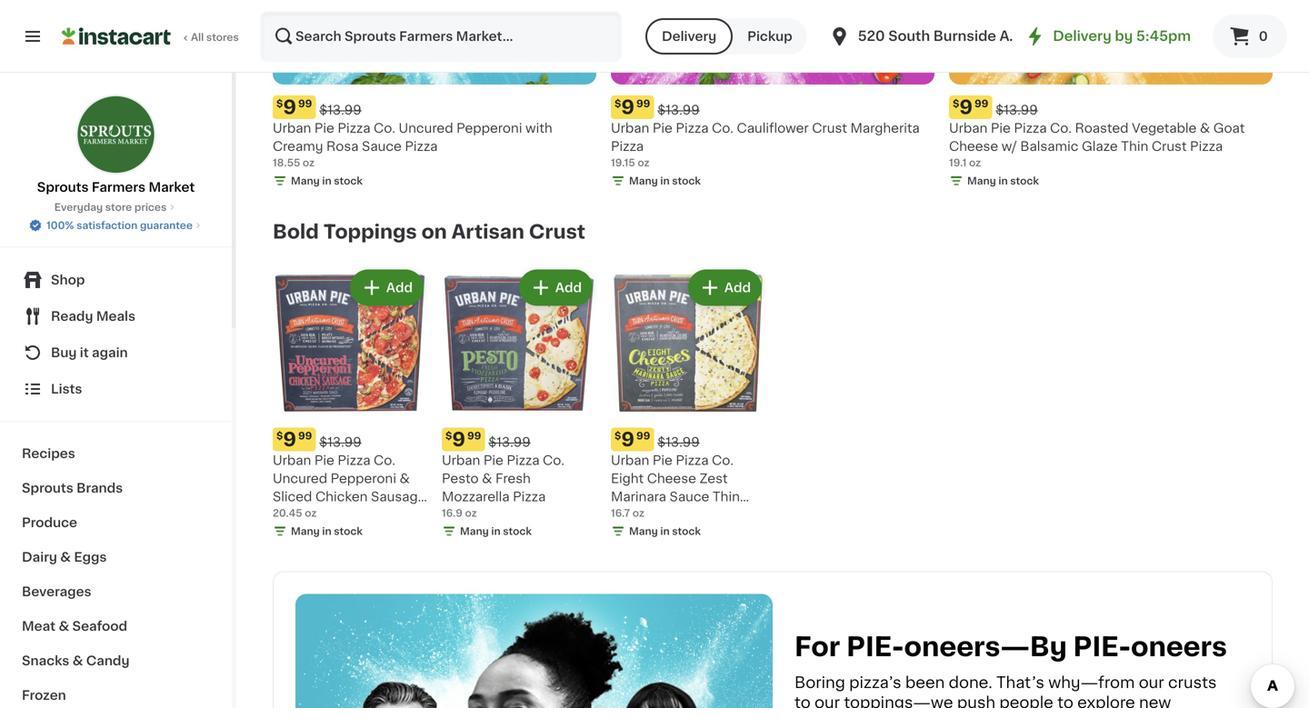 Task type: describe. For each thing, give the bounding box(es) containing it.
1 pie- from the left
[[846, 634, 904, 660]]

100% satisfaction guarantee button
[[28, 215, 204, 233]]

all
[[191, 32, 204, 42]]

buy
[[51, 346, 77, 359]]

sprouts for sprouts farmers market
[[37, 181, 89, 194]]

many for rosa
[[291, 176, 320, 186]]

chicken
[[315, 490, 368, 503]]

pizza down zest
[[698, 509, 730, 521]]

many for sauce
[[629, 526, 658, 536]]

uncured for rosa
[[399, 122, 453, 135]]

in for chicken
[[322, 526, 331, 536]]

why—from
[[1048, 675, 1135, 691]]

99 for urban pie pizza co. cauliflower crust margherita pizza
[[636, 99, 650, 109]]

pizza up zest
[[676, 454, 709, 467]]

pie for 19.15
[[653, 122, 673, 135]]

everyday
[[54, 202, 103, 212]]

cheese inside $ 9 99 $13.99 urban pie pizza co. roasted vegetable & goat cheese w/ balsamic glaze thin crust pizza 19.1 oz
[[949, 140, 998, 153]]

$ for urban pie pizza co. uncured pepperoni with creamy rosa sauce pizza
[[276, 99, 283, 109]]

$13.99 for 19.15
[[658, 104, 700, 116]]

vegetable
[[1132, 122, 1197, 135]]

beverages
[[22, 585, 91, 598]]

co. for chicken
[[374, 454, 395, 467]]

oneers
[[1131, 634, 1227, 660]]

3 product group from the left
[[611, 266, 765, 542]]

explore
[[1077, 695, 1135, 708]]

pie for rosa
[[314, 122, 334, 135]]

delivery by 5:45pm link
[[1024, 25, 1191, 47]]

pesto
[[442, 472, 479, 485]]

ready meals link
[[11, 298, 221, 335]]

on
[[421, 222, 447, 241]]

add for urban pie pizza co. eight cheese zest marinara sauce thin artisan crust pizza
[[724, 281, 751, 294]]

520 south burnside avenue button
[[829, 11, 1052, 62]]

w/
[[1002, 140, 1017, 153]]

add button for urban pie pizza co. pesto & fresh mozzarella pizza
[[521, 271, 591, 304]]

stock for sauce
[[672, 526, 701, 536]]

0 horizontal spatial our
[[815, 695, 840, 708]]

satisfaction
[[76, 220, 138, 230]]

ready
[[51, 310, 93, 323]]

delivery button
[[645, 18, 733, 55]]

20.45 oz
[[273, 508, 317, 518]]

balsamic
[[1020, 140, 1079, 153]]

$13.99 for chicken
[[319, 436, 361, 449]]

snacks & candy link
[[11, 644, 221, 678]]

co. for rosa
[[374, 122, 395, 135]]

creamy
[[273, 140, 323, 153]]

south
[[888, 30, 930, 43]]

frozen
[[22, 689, 66, 702]]

$9.99 original price: $13.99 element for thin
[[611, 428, 765, 451]]

16.7
[[611, 508, 630, 518]]

99 for urban pie pizza co. eight cheese zest marinara sauce thin artisan crust pizza
[[636, 431, 650, 441]]

stores
[[206, 32, 239, 42]]

stock for chicken
[[334, 526, 363, 536]]

0 vertical spatial artisan
[[451, 222, 524, 241]]

oz inside $ 9 99 $13.99 urban pie pizza co. cauliflower crust margherita pizza 19.15 oz
[[638, 158, 650, 168]]

that's
[[996, 675, 1044, 691]]

$ 9 99 $13.99 urban pie pizza co. uncured pepperoni & sliced chicken sausage pizza
[[273, 430, 426, 521]]

uncured for chicken
[[273, 472, 327, 485]]

meat & seafood
[[22, 620, 127, 633]]

many in stock for 19.15
[[629, 176, 701, 186]]

all stores
[[191, 32, 239, 42]]

beverages link
[[11, 575, 221, 609]]

again
[[92, 346, 128, 359]]

lists
[[51, 383, 82, 395]]

pizza up rosa
[[338, 122, 370, 135]]

eight
[[611, 472, 644, 485]]

rosa
[[326, 140, 359, 153]]

urban for urban pie pizza co. uncured pepperoni & sliced chicken sausage pizza
[[273, 454, 311, 467]]

9 for urban pie pizza co. eight cheese zest marinara sauce thin artisan crust pizza
[[621, 430, 635, 449]]

guarantee
[[140, 220, 193, 230]]

toppings—we
[[844, 695, 953, 708]]

0 button
[[1213, 15, 1287, 58]]

sprouts brands
[[22, 482, 123, 495]]

oz inside $ 9 99 $13.99 urban pie pizza co. pesto & fresh mozzarella pizza 16.9 oz
[[465, 508, 477, 518]]

Search field
[[262, 13, 620, 60]]

sprouts farmers market
[[37, 181, 195, 194]]

stock for pizza
[[503, 526, 532, 536]]

0
[[1259, 30, 1268, 43]]

bold
[[273, 222, 319, 241]]

cheese inside $ 9 99 $13.99 urban pie pizza co. eight cheese zest marinara sauce thin artisan crust pizza
[[647, 472, 696, 485]]

urban for urban pie pizza co. roasted vegetable & goat cheese w/ balsamic glaze thin crust pizza
[[949, 122, 988, 135]]

9 for urban pie pizza co. uncured pepperoni & sliced chicken sausage pizza
[[283, 430, 296, 449]]

19.1
[[949, 158, 967, 168]]

99 for urban pie pizza co. uncured pepperoni & sliced chicken sausage pizza
[[298, 431, 312, 441]]

16.7 oz
[[611, 508, 644, 518]]

pizza up balsamic
[[1014, 122, 1047, 135]]

many in stock for cheese
[[967, 176, 1039, 186]]

delivery for delivery by 5:45pm
[[1053, 30, 1112, 43]]

18.55
[[273, 158, 300, 168]]

market
[[149, 181, 195, 194]]

pepperoni for &
[[331, 472, 396, 485]]

$9.99 original price: $13.99 element for oz
[[611, 96, 935, 119]]

9 for urban pie pizza co. uncured pepperoni with creamy rosa sauce pizza
[[283, 98, 296, 117]]

9 for urban pie pizza co. roasted vegetable & goat cheese w/ balsamic glaze thin crust pizza
[[959, 98, 973, 117]]

in for rosa
[[322, 176, 331, 186]]

in for sauce
[[660, 526, 670, 536]]

0 vertical spatial our
[[1139, 675, 1164, 691]]

store
[[105, 202, 132, 212]]

shop link
[[11, 262, 221, 298]]

$ 9 99 $13.99 urban pie pizza co. eight cheese zest marinara sauce thin artisan crust pizza
[[611, 430, 740, 521]]

add button for urban pie pizza co. eight cheese zest marinara sauce thin artisan crust pizza
[[690, 271, 760, 304]]

all stores link
[[62, 11, 240, 62]]

urban for urban pie pizza co. eight cheese zest marinara sauce thin artisan crust pizza
[[611, 454, 649, 467]]

zest
[[700, 472, 728, 485]]

add button for urban pie pizza co. uncured pepperoni & sliced chicken sausage pizza
[[352, 271, 422, 304]]

$ 9 99 $13.99 urban pie pizza co. pesto & fresh mozzarella pizza 16.9 oz
[[442, 430, 564, 518]]

$13.99 for rosa
[[319, 104, 361, 116]]

frozen link
[[11, 678, 221, 708]]

99 for urban pie pizza co. pesto & fresh mozzarella pizza
[[467, 431, 481, 441]]

toppings
[[323, 222, 417, 241]]

sausage
[[371, 490, 426, 503]]

prices
[[134, 202, 167, 212]]

crust inside $ 9 99 $13.99 urban pie pizza co. cauliflower crust margherita pizza 19.15 oz
[[812, 122, 847, 135]]

& inside $ 9 99 $13.99 urban pie pizza co. uncured pepperoni & sliced chicken sausage pizza
[[400, 472, 410, 485]]

pickup button
[[733, 18, 807, 55]]

520
[[858, 30, 885, 43]]

stock for 19.15
[[672, 176, 701, 186]]

5:45pm
[[1136, 30, 1191, 43]]

urban for urban pie pizza co. pesto & fresh mozzarella pizza
[[442, 454, 480, 467]]

everyday store prices link
[[54, 200, 178, 215]]

& left candy
[[72, 655, 83, 667]]

add for urban pie pizza co. uncured pepperoni & sliced chicken sausage pizza
[[386, 281, 413, 294]]

instacart logo image
[[62, 25, 171, 47]]

pepperoni for with
[[456, 122, 522, 135]]

many in stock for chicken
[[291, 526, 363, 536]]

fresh
[[495, 472, 531, 485]]



Task type: vqa. For each thing, say whether or not it's contained in the screenshot.
"done."
yes



Task type: locate. For each thing, give the bounding box(es) containing it.
&
[[1200, 122, 1210, 135], [400, 472, 410, 485], [482, 472, 492, 485], [60, 551, 71, 564], [59, 620, 69, 633], [72, 655, 83, 667]]

0 horizontal spatial thin
[[713, 490, 740, 503]]

service type group
[[645, 18, 807, 55]]

$13.99 for cheese
[[996, 104, 1038, 116]]

co. inside $ 9 99 $13.99 urban pie pizza co. uncured pepperoni with creamy rosa sauce pizza 18.55 oz
[[374, 122, 395, 135]]

0 horizontal spatial delivery
[[662, 30, 717, 43]]

co. inside $ 9 99 $13.99 urban pie pizza co. roasted vegetable & goat cheese w/ balsamic glaze thin crust pizza 19.1 oz
[[1050, 122, 1072, 135]]

been
[[905, 675, 945, 691]]

$ up "eight"
[[615, 431, 621, 441]]

buy it again
[[51, 346, 128, 359]]

co. for sauce
[[712, 454, 734, 467]]

delivery for delivery
[[662, 30, 717, 43]]

cheese up marinara
[[647, 472, 696, 485]]

dairy & eggs link
[[11, 540, 221, 575]]

9 inside $ 9 99 $13.99 urban pie pizza co. eight cheese zest marinara sauce thin artisan crust pizza
[[621, 430, 635, 449]]

urban inside $ 9 99 $13.99 urban pie pizza co. eight cheese zest marinara sauce thin artisan crust pizza
[[611, 454, 649, 467]]

many in stock down rosa
[[291, 176, 363, 186]]

0 horizontal spatial product group
[[273, 266, 427, 542]]

many for chicken
[[291, 526, 320, 536]]

1 vertical spatial sprouts
[[22, 482, 73, 495]]

stock for cheese
[[1010, 176, 1039, 186]]

pizza down fresh
[[513, 490, 546, 503]]

99 up pesto
[[467, 431, 481, 441]]

$ inside $ 9 99 $13.99 urban pie pizza co. uncured pepperoni with creamy rosa sauce pizza 18.55 oz
[[276, 99, 283, 109]]

delivery left by
[[1053, 30, 1112, 43]]

$13.99 inside $ 9 99 $13.99 urban pie pizza co. uncured pepperoni with creamy rosa sauce pizza 18.55 oz
[[319, 104, 361, 116]]

$ up 19.15
[[615, 99, 621, 109]]

$9.99 original price: $13.99 element for w/
[[949, 96, 1273, 119]]

1 vertical spatial cheese
[[647, 472, 696, 485]]

$13.99 for pizza
[[488, 436, 531, 449]]

burnside
[[933, 30, 996, 43]]

pizza
[[338, 122, 370, 135], [676, 122, 709, 135], [1014, 122, 1047, 135], [405, 140, 438, 153], [611, 140, 644, 153], [1190, 140, 1223, 153], [338, 454, 370, 467], [507, 454, 540, 467], [676, 454, 709, 467], [513, 490, 546, 503], [273, 509, 306, 521], [698, 509, 730, 521]]

$9.99 original price: $13.99 element
[[273, 96, 596, 119], [611, 96, 935, 119], [949, 96, 1273, 119], [273, 428, 427, 451], [442, 428, 596, 451], [611, 428, 765, 451]]

3 add button from the left
[[690, 271, 760, 304]]

1 horizontal spatial thin
[[1121, 140, 1148, 153]]

& left eggs
[[60, 551, 71, 564]]

pie inside $ 9 99 $13.99 urban pie pizza co. pesto & fresh mozzarella pizza 16.9 oz
[[484, 454, 504, 467]]

people
[[999, 695, 1053, 708]]

oz inside $ 9 99 $13.99 urban pie pizza co. roasted vegetable & goat cheese w/ balsamic glaze thin crust pizza 19.1 oz
[[969, 158, 981, 168]]

pie inside $ 9 99 $13.99 urban pie pizza co. cauliflower crust margherita pizza 19.15 oz
[[653, 122, 673, 135]]

dairy & eggs
[[22, 551, 107, 564]]

0 vertical spatial sauce
[[362, 140, 402, 153]]

2 add button from the left
[[521, 271, 591, 304]]

& right meat
[[59, 620, 69, 633]]

oz right 20.45
[[305, 508, 317, 518]]

$13.99 down delivery button
[[658, 104, 700, 116]]

stock for rosa
[[334, 176, 363, 186]]

our
[[1139, 675, 1164, 691], [815, 695, 840, 708]]

artisan down marinara
[[611, 509, 656, 521]]

pie inside $ 9 99 $13.99 urban pie pizza co. eight cheese zest marinara sauce thin artisan crust pizza
[[653, 454, 673, 467]]

100% satisfaction guarantee
[[46, 220, 193, 230]]

cauliflower
[[737, 122, 809, 135]]

urban inside $ 9 99 $13.99 urban pie pizza co. uncured pepperoni & sliced chicken sausage pizza
[[273, 454, 311, 467]]

2 horizontal spatial add
[[724, 281, 751, 294]]

0 horizontal spatial pie-
[[846, 634, 904, 660]]

$13.99 inside $ 9 99 $13.99 urban pie pizza co. pesto & fresh mozzarella pizza 16.9 oz
[[488, 436, 531, 449]]

pie inside $ 9 99 $13.99 urban pie pizza co. uncured pepperoni with creamy rosa sauce pizza 18.55 oz
[[314, 122, 334, 135]]

99 inside $ 9 99 $13.99 urban pie pizza co. pesto & fresh mozzarella pizza 16.9 oz
[[467, 431, 481, 441]]

$13.99 inside $ 9 99 $13.99 urban pie pizza co. uncured pepperoni & sliced chicken sausage pizza
[[319, 436, 361, 449]]

pizza down sliced
[[273, 509, 306, 521]]

1 horizontal spatial uncured
[[399, 122, 453, 135]]

pepperoni inside $ 9 99 $13.99 urban pie pizza co. uncured pepperoni & sliced chicken sausage pizza
[[331, 472, 396, 485]]

urban inside $ 9 99 $13.99 urban pie pizza co. cauliflower crust margherita pizza 19.15 oz
[[611, 122, 649, 135]]

0 horizontal spatial add button
[[352, 271, 422, 304]]

$13.99 up chicken
[[319, 436, 361, 449]]

$ inside $ 9 99 $13.99 urban pie pizza co. roasted vegetable & goat cheese w/ balsamic glaze thin crust pizza 19.1 oz
[[953, 99, 959, 109]]

99 down burnside on the top of the page
[[975, 99, 988, 109]]

eggs
[[74, 551, 107, 564]]

$13.99 for sauce
[[658, 436, 700, 449]]

$
[[276, 99, 283, 109], [615, 99, 621, 109], [953, 99, 959, 109], [276, 431, 283, 441], [445, 431, 452, 441], [615, 431, 621, 441]]

sprouts for sprouts brands
[[22, 482, 73, 495]]

1 vertical spatial our
[[815, 695, 840, 708]]

many
[[291, 176, 320, 186], [629, 176, 658, 186], [967, 176, 996, 186], [291, 526, 320, 536], [460, 526, 489, 536], [629, 526, 658, 536]]

urban up "eight"
[[611, 454, 649, 467]]

urban up creamy
[[273, 122, 311, 135]]

0 vertical spatial thin
[[1121, 140, 1148, 153]]

uncured inside $ 9 99 $13.99 urban pie pizza co. uncured pepperoni with creamy rosa sauce pizza 18.55 oz
[[399, 122, 453, 135]]

pie inside $ 9 99 $13.99 urban pie pizza co. roasted vegetable & goat cheese w/ balsamic glaze thin crust pizza 19.1 oz
[[991, 122, 1011, 135]]

pizza up 19.15
[[611, 140, 644, 153]]

crust
[[812, 122, 847, 135], [1152, 140, 1187, 153], [529, 222, 585, 241], [659, 509, 694, 521]]

9 inside $ 9 99 $13.99 urban pie pizza co. uncured pepperoni with creamy rosa sauce pizza 18.55 oz
[[283, 98, 296, 117]]

$13.99 inside $ 9 99 $13.99 urban pie pizza co. cauliflower crust margherita pizza 19.15 oz
[[658, 104, 700, 116]]

3 add from the left
[[724, 281, 751, 294]]

$ inside $ 9 99 $13.99 urban pie pizza co. pesto & fresh mozzarella pizza 16.9 oz
[[445, 431, 452, 441]]

many for 19.15
[[629, 176, 658, 186]]

many in stock for pizza
[[460, 526, 532, 536]]

urban inside $ 9 99 $13.99 urban pie pizza co. pesto & fresh mozzarella pizza 16.9 oz
[[442, 454, 480, 467]]

99 for urban pie pizza co. uncured pepperoni with creamy rosa sauce pizza
[[298, 99, 312, 109]]

1 horizontal spatial our
[[1139, 675, 1164, 691]]

99
[[298, 99, 312, 109], [636, 99, 650, 109], [975, 99, 988, 109], [298, 431, 312, 441], [467, 431, 481, 441], [636, 431, 650, 441]]

snacks
[[22, 655, 69, 667]]

bold toppings on artisan crust
[[273, 222, 585, 241]]

sprouts farmers market link
[[37, 95, 195, 196]]

99 up creamy
[[298, 99, 312, 109]]

pepperoni left the with
[[456, 122, 522, 135]]

pizza up chicken
[[338, 454, 370, 467]]

2 pie- from the left
[[1073, 634, 1131, 660]]

ready meals
[[51, 310, 135, 323]]

& up mozzarella
[[482, 472, 492, 485]]

co. inside $ 9 99 $13.99 urban pie pizza co. cauliflower crust margherita pizza 19.15 oz
[[712, 122, 734, 135]]

$13.99 inside $ 9 99 $13.99 urban pie pizza co. eight cheese zest marinara sauce thin artisan crust pizza
[[658, 436, 700, 449]]

pie
[[314, 122, 334, 135], [653, 122, 673, 135], [991, 122, 1011, 135], [314, 454, 334, 467], [484, 454, 504, 467], [653, 454, 673, 467]]

$ for urban pie pizza co. eight cheese zest marinara sauce thin artisan crust pizza
[[615, 431, 621, 441]]

pie for pizza
[[484, 454, 504, 467]]

snacks & candy
[[22, 655, 130, 667]]

1 horizontal spatial pepperoni
[[456, 122, 522, 135]]

in
[[322, 176, 331, 186], [660, 176, 670, 186], [999, 176, 1008, 186], [322, 526, 331, 536], [491, 526, 501, 536], [660, 526, 670, 536]]

shop
[[51, 274, 85, 286]]

9 inside $ 9 99 $13.99 urban pie pizza co. pesto & fresh mozzarella pizza 16.9 oz
[[452, 430, 465, 449]]

oz right 19.15
[[638, 158, 650, 168]]

sprouts up the everyday
[[37, 181, 89, 194]]

$ inside $ 9 99 $13.99 urban pie pizza co. uncured pepperoni & sliced chicken sausage pizza
[[276, 431, 283, 441]]

1 add button from the left
[[352, 271, 422, 304]]

for
[[795, 634, 840, 660]]

pizza left cauliflower
[[676, 122, 709, 135]]

1 vertical spatial artisan
[[611, 509, 656, 521]]

20.45
[[273, 508, 302, 518]]

cheese
[[949, 140, 998, 153], [647, 472, 696, 485]]

16.9
[[442, 508, 463, 518]]

many in stock
[[291, 176, 363, 186], [629, 176, 701, 186], [967, 176, 1039, 186], [291, 526, 363, 536], [460, 526, 532, 536], [629, 526, 701, 536]]

0 vertical spatial uncured
[[399, 122, 453, 135]]

1 product group from the left
[[273, 266, 427, 542]]

our down boring at the bottom
[[815, 695, 840, 708]]

sprouts down recipes
[[22, 482, 73, 495]]

avenue
[[1000, 30, 1052, 43]]

9 up "eight"
[[621, 430, 635, 449]]

margherita
[[850, 122, 920, 135]]

urban inside $ 9 99 $13.99 urban pie pizza co. uncured pepperoni with creamy rosa sauce pizza 18.55 oz
[[273, 122, 311, 135]]

520 south burnside avenue
[[858, 30, 1052, 43]]

$13.99 inside $ 9 99 $13.99 urban pie pizza co. roasted vegetable & goat cheese w/ balsamic glaze thin crust pizza 19.1 oz
[[996, 104, 1038, 116]]

meat & seafood link
[[11, 609, 221, 644]]

99 inside $ 9 99 $13.99 urban pie pizza co. uncured pepperoni with creamy rosa sauce pizza 18.55 oz
[[298, 99, 312, 109]]

9 up "19.1"
[[959, 98, 973, 117]]

dairy
[[22, 551, 57, 564]]

thin inside $ 9 99 $13.99 urban pie pizza co. roasted vegetable & goat cheese w/ balsamic glaze thin crust pizza 19.1 oz
[[1121, 140, 1148, 153]]

oz down mozzarella
[[465, 508, 477, 518]]

0 horizontal spatial artisan
[[451, 222, 524, 241]]

$13.99 up w/
[[996, 104, 1038, 116]]

urban
[[273, 122, 311, 135], [611, 122, 649, 135], [949, 122, 988, 135], [273, 454, 311, 467], [442, 454, 480, 467], [611, 454, 649, 467]]

to down 'why—from' at the right of page
[[1057, 695, 1073, 708]]

pie for chicken
[[314, 454, 334, 467]]

sauce inside $ 9 99 $13.99 urban pie pizza co. uncured pepperoni with creamy rosa sauce pizza 18.55 oz
[[362, 140, 402, 153]]

many in stock down 16.7 oz
[[629, 526, 701, 536]]

& up sausage
[[400, 472, 410, 485]]

0 horizontal spatial pepperoni
[[331, 472, 396, 485]]

9 up pesto
[[452, 430, 465, 449]]

many in stock down 19.15
[[629, 176, 701, 186]]

many in stock down w/
[[967, 176, 1039, 186]]

None search field
[[260, 11, 622, 62]]

our left crusts
[[1139, 675, 1164, 691]]

$ 9 99 $13.99 urban pie pizza co. uncured pepperoni with creamy rosa sauce pizza 18.55 oz
[[273, 98, 552, 168]]

co. inside $ 9 99 $13.99 urban pie pizza co. pesto & fresh mozzarella pizza 16.9 oz
[[543, 454, 564, 467]]

0 vertical spatial pepperoni
[[456, 122, 522, 135]]

99 inside $ 9 99 $13.99 urban pie pizza co. eight cheese zest marinara sauce thin artisan crust pizza
[[636, 431, 650, 441]]

in for pizza
[[491, 526, 501, 536]]

99 up "eight"
[[636, 431, 650, 441]]

9 up creamy
[[283, 98, 296, 117]]

many in stock down 20.45 oz
[[291, 526, 363, 536]]

add
[[386, 281, 413, 294], [555, 281, 582, 294], [724, 281, 751, 294]]

to
[[795, 695, 811, 708], [1057, 695, 1073, 708]]

0 horizontal spatial cheese
[[647, 472, 696, 485]]

$ up sliced
[[276, 431, 283, 441]]

$9.99 original price: $13.99 element down search 'field'
[[273, 96, 596, 119]]

roasted
[[1075, 122, 1129, 135]]

co. for pizza
[[543, 454, 564, 467]]

candy
[[86, 655, 130, 667]]

urban up 19.15
[[611, 122, 649, 135]]

co. for cheese
[[1050, 122, 1072, 135]]

0 horizontal spatial add
[[386, 281, 413, 294]]

uncured inside $ 9 99 $13.99 urban pie pizza co. uncured pepperoni & sliced chicken sausage pizza
[[273, 472, 327, 485]]

19.15
[[611, 158, 635, 168]]

$9.99 original price: $13.99 element up cauliflower
[[611, 96, 935, 119]]

1 horizontal spatial to
[[1057, 695, 1073, 708]]

1 vertical spatial pepperoni
[[331, 472, 396, 485]]

artisan right on
[[451, 222, 524, 241]]

urban up pesto
[[442, 454, 480, 467]]

$ for urban pie pizza co. uncured pepperoni & sliced chicken sausage pizza
[[276, 431, 283, 441]]

crust inside $ 9 99 $13.99 urban pie pizza co. roasted vegetable & goat cheese w/ balsamic glaze thin crust pizza 19.1 oz
[[1152, 140, 1187, 153]]

ready meals button
[[11, 298, 221, 335]]

2 horizontal spatial add button
[[690, 271, 760, 304]]

oz right "19.1"
[[969, 158, 981, 168]]

add for urban pie pizza co. pesto & fresh mozzarella pizza
[[555, 281, 582, 294]]

1 vertical spatial sauce
[[670, 490, 709, 503]]

9 up 19.15
[[621, 98, 635, 117]]

many for cheese
[[967, 176, 996, 186]]

$9.99 original price: $13.99 element for 16.9
[[442, 428, 596, 451]]

1 vertical spatial thin
[[713, 490, 740, 503]]

pizza up fresh
[[507, 454, 540, 467]]

99 inside $ 9 99 $13.99 urban pie pizza co. cauliflower crust margherita pizza 19.15 oz
[[636, 99, 650, 109]]

by
[[1115, 30, 1133, 43]]

9 up sliced
[[283, 430, 296, 449]]

1 horizontal spatial pie-
[[1073, 634, 1131, 660]]

many in stock for sauce
[[629, 526, 701, 536]]

artisan inside $ 9 99 $13.99 urban pie pizza co. eight cheese zest marinara sauce thin artisan crust pizza
[[611, 509, 656, 521]]

pie for cheese
[[991, 122, 1011, 135]]

co. inside $ 9 99 $13.99 urban pie pizza co. eight cheese zest marinara sauce thin artisan crust pizza
[[712, 454, 734, 467]]

100%
[[46, 220, 74, 230]]

goat
[[1213, 122, 1245, 135]]

sprouts
[[37, 181, 89, 194], [22, 482, 73, 495]]

sprouts farmers market logo image
[[76, 95, 156, 175]]

pizza right rosa
[[405, 140, 438, 153]]

99 for urban pie pizza co. roasted vegetable & goat cheese w/ balsamic glaze thin crust pizza
[[975, 99, 988, 109]]

0 horizontal spatial to
[[795, 695, 811, 708]]

99 up sliced
[[298, 431, 312, 441]]

item carousel region
[[247, 259, 1273, 550]]

urban inside $ 9 99 $13.99 urban pie pizza co. roasted vegetable & goat cheese w/ balsamic glaze thin crust pizza 19.1 oz
[[949, 122, 988, 135]]

$9.99 original price: $13.99 element up fresh
[[442, 428, 596, 451]]

pepperoni up chicken
[[331, 472, 396, 485]]

2 horizontal spatial product group
[[611, 266, 765, 542]]

for pie-oneers—by pie-oneers
[[795, 634, 1227, 660]]

0 vertical spatial sprouts
[[37, 181, 89, 194]]

crust inside $ 9 99 $13.99 urban pie pizza co. eight cheese zest marinara sauce thin artisan crust pizza
[[659, 509, 694, 521]]

thin
[[1121, 140, 1148, 153], [713, 490, 740, 503]]

mozzarella
[[442, 490, 510, 503]]

0 vertical spatial cheese
[[949, 140, 998, 153]]

0 horizontal spatial uncured
[[273, 472, 327, 485]]

many in stock down mozzarella
[[460, 526, 532, 536]]

& inside $ 9 99 $13.99 urban pie pizza co. pesto & fresh mozzarella pizza 16.9 oz
[[482, 472, 492, 485]]

pie for sauce
[[653, 454, 673, 467]]

stock
[[334, 176, 363, 186], [672, 176, 701, 186], [1010, 176, 1039, 186], [334, 526, 363, 536], [503, 526, 532, 536], [672, 526, 701, 536]]

$9.99 original price: $13.99 element for sauce
[[273, 96, 596, 119]]

$ up "19.1"
[[953, 99, 959, 109]]

$ for urban pie pizza co. roasted vegetable & goat cheese w/ balsamic glaze thin crust pizza
[[953, 99, 959, 109]]

artisan
[[451, 222, 524, 241], [611, 509, 656, 521]]

thin down vegetable
[[1121, 140, 1148, 153]]

9 inside $ 9 99 $13.99 urban pie pizza co. uncured pepperoni & sliced chicken sausage pizza
[[283, 430, 296, 449]]

pie- up pizza's
[[846, 634, 904, 660]]

1 horizontal spatial delivery
[[1053, 30, 1112, 43]]

$ inside $ 9 99 $13.99 urban pie pizza co. eight cheese zest marinara sauce thin artisan crust pizza
[[615, 431, 621, 441]]

urban for urban pie pizza co. uncured pepperoni with creamy rosa sauce pizza
[[273, 122, 311, 135]]

delivery inside button
[[662, 30, 717, 43]]

many in stock for rosa
[[291, 176, 363, 186]]

meals
[[96, 310, 135, 323]]

$9.99 original price: $13.99 element up chicken
[[273, 428, 427, 451]]

$ up pesto
[[445, 431, 452, 441]]

9 inside $ 9 99 $13.99 urban pie pizza co. cauliflower crust margherita pizza 19.15 oz
[[621, 98, 635, 117]]

2 product group from the left
[[442, 266, 596, 542]]

0 horizontal spatial sauce
[[362, 140, 402, 153]]

$13.99 up fresh
[[488, 436, 531, 449]]

cheese up "19.1"
[[949, 140, 998, 153]]

$13.99
[[319, 104, 361, 116], [658, 104, 700, 116], [996, 104, 1038, 116], [319, 436, 361, 449], [488, 436, 531, 449], [658, 436, 700, 449]]

9 inside $ 9 99 $13.99 urban pie pizza co. roasted vegetable & goat cheese w/ balsamic glaze thin crust pizza 19.1 oz
[[959, 98, 973, 117]]

sauce right rosa
[[362, 140, 402, 153]]

co. inside $ 9 99 $13.99 urban pie pizza co. uncured pepperoni & sliced chicken sausage pizza
[[374, 454, 395, 467]]

9 for urban pie pizza co. pesto & fresh mozzarella pizza
[[452, 430, 465, 449]]

thin down zest
[[713, 490, 740, 503]]

urban for urban pie pizza co. cauliflower crust margherita pizza
[[611, 122, 649, 135]]

product group
[[273, 266, 427, 542], [442, 266, 596, 542], [611, 266, 765, 542]]

produce link
[[11, 505, 221, 540]]

pie- up 'why—from' at the right of page
[[1073, 634, 1131, 660]]

$ up creamy
[[276, 99, 283, 109]]

$13.99 up rosa
[[319, 104, 361, 116]]

$ 9 99 $13.99 urban pie pizza co. cauliflower crust margherita pizza 19.15 oz
[[611, 98, 920, 168]]

$ 9 99 $13.99 urban pie pizza co. roasted vegetable & goat cheese w/ balsamic glaze thin crust pizza 19.1 oz
[[949, 98, 1245, 168]]

9 for urban pie pizza co. cauliflower crust margherita pizza
[[621, 98, 635, 117]]

seafood
[[72, 620, 127, 633]]

1 vertical spatial uncured
[[273, 472, 327, 485]]

$ for urban pie pizza co. pesto & fresh mozzarella pizza
[[445, 431, 452, 441]]

$9.99 original price: $13.99 element up roasted
[[949, 96, 1273, 119]]

with
[[525, 122, 552, 135]]

sauce down zest
[[670, 490, 709, 503]]

1 horizontal spatial artisan
[[611, 509, 656, 521]]

pie inside $ 9 99 $13.99 urban pie pizza co. uncured pepperoni & sliced chicken sausage pizza
[[314, 454, 334, 467]]

delivery by 5:45pm
[[1053, 30, 1191, 43]]

1 add from the left
[[386, 281, 413, 294]]

$ inside $ 9 99 $13.99 urban pie pizza co. cauliflower crust margherita pizza 19.15 oz
[[615, 99, 621, 109]]

oz inside $ 9 99 $13.99 urban pie pizza co. uncured pepperoni with creamy rosa sauce pizza 18.55 oz
[[303, 158, 315, 168]]

page 1 of 1 group
[[273, 0, 1273, 192]]

recipes link
[[11, 436, 221, 471]]

recipes
[[22, 447, 75, 460]]

delivery left 'pickup'
[[662, 30, 717, 43]]

2 add from the left
[[555, 281, 582, 294]]

1 horizontal spatial product group
[[442, 266, 596, 542]]

pizza's
[[849, 675, 901, 691]]

1 horizontal spatial add
[[555, 281, 582, 294]]

uncured
[[399, 122, 453, 135], [273, 472, 327, 485]]

1 to from the left
[[795, 695, 811, 708]]

sprouts brands link
[[11, 471, 221, 505]]

pepperoni inside $ 9 99 $13.99 urban pie pizza co. uncured pepperoni with creamy rosa sauce pizza 18.55 oz
[[456, 122, 522, 135]]

add button
[[352, 271, 422, 304], [521, 271, 591, 304], [690, 271, 760, 304]]

& inside $ 9 99 $13.99 urban pie pizza co. roasted vegetable & goat cheese w/ balsamic glaze thin crust pizza 19.1 oz
[[1200, 122, 1210, 135]]

lists link
[[11, 371, 221, 407]]

1 horizontal spatial cheese
[[949, 140, 998, 153]]

$13.99 up zest
[[658, 436, 700, 449]]

oz down creamy
[[303, 158, 315, 168]]

$9.99 original price: $13.99 element for sausage
[[273, 428, 427, 451]]

2 to from the left
[[1057, 695, 1073, 708]]

1 horizontal spatial sauce
[[670, 490, 709, 503]]

done.
[[949, 675, 992, 691]]

1 horizontal spatial add button
[[521, 271, 591, 304]]

sauce
[[362, 140, 402, 153], [670, 490, 709, 503]]

urban up sliced
[[273, 454, 311, 467]]

many for pizza
[[460, 526, 489, 536]]

& left goat
[[1200, 122, 1210, 135]]

thin inside $ 9 99 $13.99 urban pie pizza co. eight cheese zest marinara sauce thin artisan crust pizza
[[713, 490, 740, 503]]

brands
[[76, 482, 123, 495]]

pizza down goat
[[1190, 140, 1223, 153]]

in for 19.15
[[660, 176, 670, 186]]

sauce inside $ 9 99 $13.99 urban pie pizza co. eight cheese zest marinara sauce thin artisan crust pizza
[[670, 490, 709, 503]]

in for cheese
[[999, 176, 1008, 186]]

99 inside $ 9 99 $13.99 urban pie pizza co. uncured pepperoni & sliced chicken sausage pizza
[[298, 431, 312, 441]]

farmers
[[92, 181, 146, 194]]

marinara
[[611, 490, 666, 503]]

$9.99 original price: $13.99 element up zest
[[611, 428, 765, 451]]

$ for urban pie pizza co. cauliflower crust margherita pizza
[[615, 99, 621, 109]]

oz down marinara
[[633, 508, 644, 518]]

to down boring at the bottom
[[795, 695, 811, 708]]

co. for 19.15
[[712, 122, 734, 135]]

99 inside $ 9 99 $13.99 urban pie pizza co. roasted vegetable & goat cheese w/ balsamic glaze thin crust pizza 19.1 oz
[[975, 99, 988, 109]]

99 down delivery button
[[636, 99, 650, 109]]

urban up "19.1"
[[949, 122, 988, 135]]



